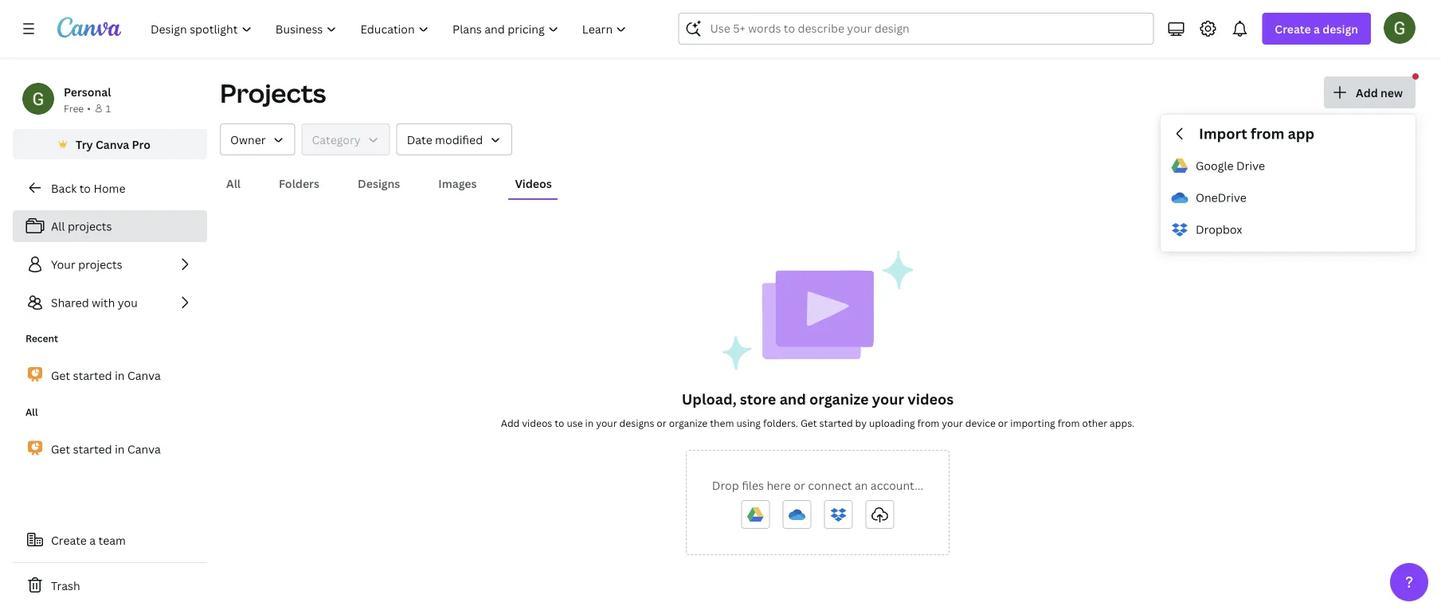 Task type: locate. For each thing, give the bounding box(es) containing it.
1 vertical spatial in
[[586, 416, 594, 430]]

0 horizontal spatial a
[[90, 533, 96, 548]]

add left new
[[1357, 85, 1379, 100]]

0 vertical spatial get started in canva link
[[13, 359, 207, 393]]

free
[[64, 102, 84, 115]]

all down recent
[[26, 406, 38, 419]]

0 horizontal spatial from
[[918, 416, 940, 430]]

images button
[[432, 168, 483, 198]]

2 get started in canva from the top
[[51, 442, 161, 457]]

a
[[1314, 21, 1321, 36], [90, 533, 96, 548]]

and
[[780, 389, 807, 409]]

0 horizontal spatial or
[[657, 416, 667, 430]]

designs button
[[352, 168, 407, 198]]

all
[[226, 176, 241, 191], [51, 219, 65, 234], [26, 406, 38, 419]]

create left design at top
[[1276, 21, 1312, 36]]

0 vertical spatial projects
[[68, 219, 112, 234]]

dropbox button
[[1161, 214, 1416, 246]]

designs
[[358, 176, 400, 191]]

1 vertical spatial started
[[820, 416, 853, 430]]

or right the designs
[[657, 416, 667, 430]]

organize down the upload,
[[669, 416, 708, 430]]

canva
[[96, 137, 129, 152], [127, 368, 161, 383], [127, 442, 161, 457]]

or right the device
[[999, 416, 1009, 430]]

or
[[657, 416, 667, 430], [999, 416, 1009, 430], [794, 478, 806, 493]]

1 vertical spatial all
[[51, 219, 65, 234]]

to
[[79, 181, 91, 196], [555, 416, 565, 430]]

create left team
[[51, 533, 87, 548]]

1 vertical spatial videos
[[522, 416, 553, 430]]

pro
[[132, 137, 151, 152]]

0 vertical spatial get started in canva
[[51, 368, 161, 383]]

all inside button
[[226, 176, 241, 191]]

apps.
[[1110, 416, 1135, 430]]

canva inside try canva pro button
[[96, 137, 129, 152]]

using
[[737, 416, 761, 430]]

0 horizontal spatial add
[[501, 416, 520, 430]]

0 vertical spatial get
[[51, 368, 70, 383]]

1 horizontal spatial or
[[794, 478, 806, 493]]

your projects
[[51, 257, 122, 272]]

app
[[1289, 124, 1315, 143]]

0 vertical spatial in
[[115, 368, 125, 383]]

other
[[1083, 416, 1108, 430]]

a left team
[[90, 533, 96, 548]]

1 horizontal spatial a
[[1314, 21, 1321, 36]]

1 vertical spatial get
[[801, 416, 818, 430]]

a for team
[[90, 533, 96, 548]]

to right back
[[79, 181, 91, 196]]

upload, store and organize your videos add videos to use in your designs or organize them using folders. get started by uploading from your device or importing from other apps.
[[501, 389, 1135, 430]]

a inside button
[[90, 533, 96, 548]]

get started in canva
[[51, 368, 161, 383], [51, 442, 161, 457]]

1 vertical spatial get started in canva
[[51, 442, 161, 457]]

1 vertical spatial get started in canva link
[[13, 432, 207, 466]]

2 vertical spatial canva
[[127, 442, 161, 457]]

1 vertical spatial canva
[[127, 368, 161, 383]]

videos
[[908, 389, 954, 409], [522, 416, 553, 430]]

google
[[1196, 158, 1234, 173]]

0 vertical spatial canva
[[96, 137, 129, 152]]

2 vertical spatial all
[[26, 406, 38, 419]]

device
[[966, 416, 996, 430]]

0 vertical spatial add
[[1357, 85, 1379, 100]]

your left the designs
[[596, 416, 617, 430]]

them
[[710, 416, 734, 430]]

videos left "use"
[[522, 416, 553, 430]]

get for 2nd 'get started in canva' link from the bottom
[[51, 368, 70, 383]]

organize up by
[[810, 389, 869, 409]]

2 horizontal spatial from
[[1251, 124, 1285, 143]]

add new
[[1357, 85, 1404, 100]]

0 vertical spatial started
[[73, 368, 112, 383]]

your up uploading
[[873, 389, 905, 409]]

google drive button
[[1161, 150, 1416, 182]]

2 vertical spatial in
[[115, 442, 125, 457]]

trash
[[51, 578, 80, 593]]

from left the app
[[1251, 124, 1285, 143]]

1
[[106, 102, 111, 115]]

add left "use"
[[501, 416, 520, 430]]

trash link
[[13, 570, 207, 602]]

add new button
[[1325, 77, 1416, 108]]

drive
[[1237, 158, 1266, 173]]

1 vertical spatial create
[[51, 533, 87, 548]]

shared
[[51, 295, 89, 310]]

0 vertical spatial videos
[[908, 389, 954, 409]]

1 horizontal spatial add
[[1357, 85, 1379, 100]]

owner
[[230, 132, 266, 147]]

with
[[92, 295, 115, 310]]

from
[[1251, 124, 1285, 143], [918, 416, 940, 430], [1058, 416, 1080, 430]]

your left the device
[[942, 416, 963, 430]]

0 horizontal spatial to
[[79, 181, 91, 196]]

a left design at top
[[1314, 21, 1321, 36]]

back
[[51, 181, 77, 196]]

0 horizontal spatial create
[[51, 533, 87, 548]]

Search search field
[[711, 14, 1123, 44]]

google drive
[[1196, 158, 1266, 173]]

projects
[[220, 76, 326, 110]]

by
[[856, 416, 867, 430]]

organize
[[810, 389, 869, 409], [669, 416, 708, 430]]

0 horizontal spatial your
[[596, 416, 617, 430]]

get
[[51, 368, 70, 383], [801, 416, 818, 430], [51, 442, 70, 457]]

2 horizontal spatial all
[[226, 176, 241, 191]]

upload,
[[682, 389, 737, 409]]

all inside list
[[51, 219, 65, 234]]

0 vertical spatial create
[[1276, 21, 1312, 36]]

0 vertical spatial organize
[[810, 389, 869, 409]]

projects
[[68, 219, 112, 234], [78, 257, 122, 272]]

started
[[73, 368, 112, 383], [820, 416, 853, 430], [73, 442, 112, 457]]

0 vertical spatial to
[[79, 181, 91, 196]]

connect
[[808, 478, 852, 493]]

list
[[13, 210, 207, 319]]

all for all projects
[[51, 219, 65, 234]]

create for create a team
[[51, 533, 87, 548]]

use
[[567, 416, 583, 430]]

get started in canva for 2nd 'get started in canva' link from the bottom
[[51, 368, 161, 383]]

canva for 2nd 'get started in canva' link from the top of the page
[[127, 442, 161, 457]]

from right uploading
[[918, 416, 940, 430]]

2 vertical spatial get
[[51, 442, 70, 457]]

projects for all projects
[[68, 219, 112, 234]]

2 vertical spatial started
[[73, 442, 112, 457]]

create inside dropdown button
[[1276, 21, 1312, 36]]

0 vertical spatial a
[[1314, 21, 1321, 36]]

1 get started in canva from the top
[[51, 368, 161, 383]]

in
[[115, 368, 125, 383], [586, 416, 594, 430], [115, 442, 125, 457]]

videos up uploading
[[908, 389, 954, 409]]

projects right your
[[78, 257, 122, 272]]

videos
[[515, 176, 552, 191]]

canva for 2nd 'get started in canva' link from the bottom
[[127, 368, 161, 383]]

create inside button
[[51, 533, 87, 548]]

1 horizontal spatial organize
[[810, 389, 869, 409]]

add
[[1357, 85, 1379, 100], [501, 416, 520, 430]]

you
[[118, 295, 138, 310]]

or right the "here"
[[794, 478, 806, 493]]

importing
[[1011, 416, 1056, 430]]

account...
[[871, 478, 924, 493]]

1 vertical spatial projects
[[78, 257, 122, 272]]

all button
[[220, 168, 247, 198]]

personal
[[64, 84, 111, 99]]

onedrive button
[[1161, 182, 1416, 214]]

your projects link
[[13, 249, 207, 281]]

None search field
[[679, 13, 1154, 45]]

create a design
[[1276, 21, 1359, 36]]

to left "use"
[[555, 416, 565, 430]]

1 horizontal spatial to
[[555, 416, 565, 430]]

from left other
[[1058, 416, 1080, 430]]

to inside upload, store and organize your videos add videos to use in your designs or organize them using folders. get started by uploading from your device or importing from other apps.
[[555, 416, 565, 430]]

1 vertical spatial to
[[555, 416, 565, 430]]

get started in canva link
[[13, 359, 207, 393], [13, 432, 207, 466]]

0 vertical spatial all
[[226, 176, 241, 191]]

all up your
[[51, 219, 65, 234]]

1 vertical spatial add
[[501, 416, 520, 430]]

designs
[[620, 416, 655, 430]]

date modified
[[407, 132, 483, 147]]

a inside dropdown button
[[1314, 21, 1321, 36]]

started inside upload, store and organize your videos add videos to use in your designs or organize them using folders. get started by uploading from your device or importing from other apps.
[[820, 416, 853, 430]]

1 horizontal spatial videos
[[908, 389, 954, 409]]

0 horizontal spatial organize
[[669, 416, 708, 430]]

gary orlando image
[[1385, 12, 1416, 44]]

create
[[1276, 21, 1312, 36], [51, 533, 87, 548]]

all down owner
[[226, 176, 241, 191]]

1 horizontal spatial all
[[51, 219, 65, 234]]

your
[[873, 389, 905, 409], [596, 416, 617, 430], [942, 416, 963, 430]]

your
[[51, 257, 75, 272]]

home
[[94, 181, 126, 196]]

files
[[742, 478, 764, 493]]

to inside back to home link
[[79, 181, 91, 196]]

projects down back to home
[[68, 219, 112, 234]]

1 vertical spatial a
[[90, 533, 96, 548]]

1 horizontal spatial create
[[1276, 21, 1312, 36]]



Task type: describe. For each thing, give the bounding box(es) containing it.
get started in canva for 2nd 'get started in canva' link from the top of the page
[[51, 442, 161, 457]]

a for design
[[1314, 21, 1321, 36]]

import from app
[[1200, 124, 1315, 143]]

get for 2nd 'get started in canva' link from the top of the page
[[51, 442, 70, 457]]

2 get started in canva link from the top
[[13, 432, 207, 466]]

all projects link
[[13, 210, 207, 242]]

get inside upload, store and organize your videos add videos to use in your designs or organize them using folders. get started by uploading from your device or importing from other apps.
[[801, 416, 818, 430]]

started for 2nd 'get started in canva' link from the top of the page
[[73, 442, 112, 457]]

recent
[[26, 332, 58, 345]]

in for 2nd 'get started in canva' link from the bottom
[[115, 368, 125, 383]]

drop files here or connect an account...
[[712, 478, 924, 493]]

add inside upload, store and organize your videos add videos to use in your designs or organize them using folders. get started by uploading from your device or importing from other apps.
[[501, 416, 520, 430]]

folders button
[[273, 168, 326, 198]]

try
[[76, 137, 93, 152]]

import
[[1200, 124, 1248, 143]]

all for all button
[[226, 176, 241, 191]]

try canva pro button
[[13, 129, 207, 159]]

in inside upload, store and organize your videos add videos to use in your designs or organize them using folders. get started by uploading from your device or importing from other apps.
[[586, 416, 594, 430]]

in for 2nd 'get started in canva' link from the top of the page
[[115, 442, 125, 457]]

1 vertical spatial organize
[[669, 416, 708, 430]]

dropbox
[[1196, 222, 1243, 237]]

onedrive
[[1196, 190, 1247, 205]]

create a team button
[[13, 524, 207, 556]]

folders
[[279, 176, 320, 191]]

new
[[1381, 85, 1404, 100]]

category
[[312, 132, 361, 147]]

started for 2nd 'get started in canva' link from the bottom
[[73, 368, 112, 383]]

folders.
[[764, 416, 799, 430]]

create for create a design
[[1276, 21, 1312, 36]]

create a design button
[[1263, 13, 1372, 45]]

date
[[407, 132, 433, 147]]

0 horizontal spatial videos
[[522, 416, 553, 430]]

1 horizontal spatial your
[[873, 389, 905, 409]]

create a team
[[51, 533, 126, 548]]

shared with you link
[[13, 287, 207, 319]]

all projects
[[51, 219, 112, 234]]

store
[[740, 389, 777, 409]]

Owner button
[[220, 124, 295, 155]]

free •
[[64, 102, 91, 115]]

2 horizontal spatial or
[[999, 416, 1009, 430]]

Category button
[[302, 124, 390, 155]]

1 horizontal spatial from
[[1058, 416, 1080, 430]]

•
[[87, 102, 91, 115]]

uploading
[[870, 416, 916, 430]]

images
[[439, 176, 477, 191]]

team
[[98, 533, 126, 548]]

2 horizontal spatial your
[[942, 416, 963, 430]]

Date modified button
[[397, 124, 513, 155]]

shared with you
[[51, 295, 138, 310]]

try canva pro
[[76, 137, 151, 152]]

add inside dropdown button
[[1357, 85, 1379, 100]]

0 horizontal spatial all
[[26, 406, 38, 419]]

1 get started in canva link from the top
[[13, 359, 207, 393]]

modified
[[435, 132, 483, 147]]

drop
[[712, 478, 739, 493]]

back to home link
[[13, 172, 207, 204]]

top level navigation element
[[140, 13, 640, 45]]

an
[[855, 478, 868, 493]]

list containing all projects
[[13, 210, 207, 319]]

videos button
[[509, 168, 559, 198]]

projects for your projects
[[78, 257, 122, 272]]

back to home
[[51, 181, 126, 196]]

design
[[1323, 21, 1359, 36]]

here
[[767, 478, 791, 493]]



Task type: vqa. For each thing, say whether or not it's contained in the screenshot.
empowers
no



